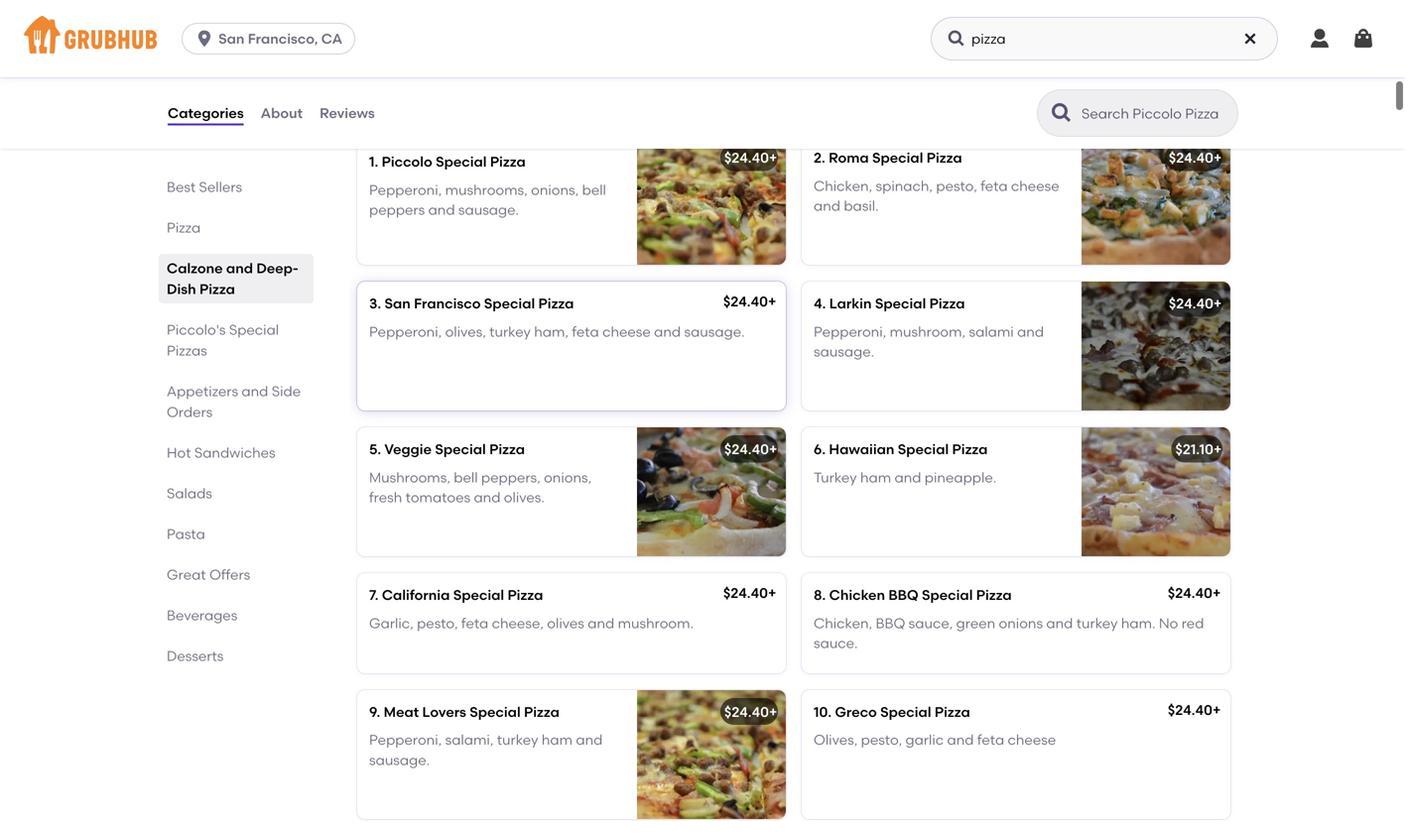 Task type: vqa. For each thing, say whether or not it's contained in the screenshot.
"$3.79"
no



Task type: locate. For each thing, give the bounding box(es) containing it.
onions, right mushrooms,
[[531, 181, 579, 198]]

reviews button
[[319, 77, 376, 149]]

hot sandwiches
[[167, 445, 276, 461]]

pizza up mushroom,
[[930, 295, 965, 312]]

pizza up peppers,
[[489, 441, 525, 458]]

cheese for olives, pesto, garlic and feta cheese
[[1008, 732, 1056, 749]]

mushroom.
[[618, 615, 694, 632]]

2 vertical spatial cheese
[[1008, 732, 1056, 749]]

and inside pepperoni, mushrooms, onions, bell peppers and sausage.
[[428, 202, 455, 218]]

chicken, bbq sauce, green onions and turkey ham. no red sauce.
[[814, 615, 1204, 652]]

pepperoni, down larkin
[[814, 323, 886, 340]]

2 vertical spatial pesto,
[[861, 732, 902, 749]]

ham down hawaiian
[[860, 469, 891, 486]]

pesto, down the "7. california special pizza" at the left bottom of the page
[[417, 615, 458, 632]]

piccolo's up hal.al
[[353, 68, 449, 93]]

meat
[[384, 704, 419, 721]]

pesto, down 10. greco special pizza
[[861, 732, 902, 749]]

turkey right salami,
[[497, 732, 538, 749]]

turkey inside chicken, bbq sauce, green onions and turkey ham. no red sauce.
[[1077, 615, 1118, 632]]

ham inside "pepperoni, salami, turkey ham and sausage."
[[542, 732, 573, 749]]

salami
[[969, 323, 1014, 340]]

10.
[[814, 704, 832, 721]]

feta
[[981, 177, 1008, 194], [572, 323, 599, 340], [461, 615, 489, 632], [977, 732, 1005, 749]]

3. san francisco special pizza
[[369, 295, 574, 312]]

orders
[[167, 404, 213, 421]]

appetizers and side orders tab
[[167, 381, 306, 423]]

special down calzone and deep- dish pizza tab
[[229, 322, 279, 338]]

feta right ham,
[[572, 323, 599, 340]]

special inside piccolo's special pizzas hal.al
[[454, 68, 532, 93]]

best
[[167, 179, 196, 196]]

pepperoni, up peppers
[[369, 181, 442, 198]]

pizzas inside piccolo's special pizzas hal.al
[[537, 68, 604, 93]]

cheese inside chicken, spinach, pesto, feta cheese and basil.
[[1011, 177, 1060, 194]]

feta down the "7. california special pizza" at the left bottom of the page
[[461, 615, 489, 632]]

0 vertical spatial piccolo's
[[353, 68, 449, 93]]

ham.
[[1121, 615, 1156, 632]]

2 chicken, from the top
[[814, 615, 873, 632]]

sauce.
[[814, 635, 858, 652]]

1 horizontal spatial pizzas
[[537, 68, 604, 93]]

red
[[1182, 615, 1204, 632]]

1 vertical spatial cheese
[[603, 323, 651, 340]]

pesto, for olives, pesto, garlic and feta cheese
[[861, 732, 902, 749]]

0 vertical spatial chicken,
[[814, 177, 873, 194]]

1 vertical spatial chicken,
[[814, 615, 873, 632]]

mushroom,
[[890, 323, 966, 340]]

beverages tab
[[167, 605, 306, 626]]

bell inside the mushrooms, bell peppers, onions, fresh tomatoes and olives.
[[454, 469, 478, 486]]

great offers tab
[[167, 565, 306, 586]]

san right 3.
[[385, 295, 411, 312]]

great
[[167, 567, 206, 584]]

pizza down the best
[[167, 219, 201, 236]]

bbq
[[889, 587, 919, 604], [876, 615, 905, 632]]

peppers
[[369, 202, 425, 218]]

special up '1. piccolo special pizza' at the left of the page
[[454, 68, 532, 93]]

bbq down 8. chicken bbq special pizza
[[876, 615, 905, 632]]

1 vertical spatial onions,
[[544, 469, 592, 486]]

0 vertical spatial cheese
[[1011, 177, 1060, 194]]

sandwiches
[[194, 445, 276, 461]]

san francisco, ca button
[[182, 23, 363, 55]]

categories
[[168, 105, 244, 121]]

onions
[[999, 615, 1043, 632]]

chicken, up basil.
[[814, 177, 873, 194]]

garlic,
[[369, 615, 414, 632]]

mushrooms, bell peppers, onions, fresh tomatoes and olives.
[[369, 469, 592, 506]]

pepperoni, mushroom, salami and sausage.
[[814, 323, 1044, 360]]

greco
[[835, 704, 877, 721]]

pepperoni, down 3.
[[369, 323, 442, 340]]

1 vertical spatial san
[[385, 295, 411, 312]]

ham
[[860, 469, 891, 486], [542, 732, 573, 749]]

pizzas
[[537, 68, 604, 93], [167, 342, 207, 359]]

turkey for olives, pesto, garlic and feta cheese
[[497, 732, 538, 749]]

1 vertical spatial turkey
[[1077, 615, 1118, 632]]

1 chicken, from the top
[[814, 177, 873, 194]]

0 vertical spatial pesto,
[[936, 177, 977, 194]]

pizza up mushrooms,
[[490, 153, 526, 170]]

pepperoni, down the meat
[[369, 732, 442, 749]]

8. chicken bbq special pizza
[[814, 587, 1012, 604]]

0 vertical spatial san
[[218, 30, 245, 47]]

5. veggie special pizza image
[[637, 428, 786, 557]]

0 horizontal spatial pizzas
[[167, 342, 207, 359]]

1. piccolo special pizza
[[369, 153, 526, 170]]

1 vertical spatial piccolo's
[[167, 322, 226, 338]]

pesto, right spinach,
[[936, 177, 977, 194]]

pizza up pineapple.
[[952, 441, 988, 458]]

special up sauce,
[[922, 587, 973, 604]]

turkey left ham,
[[489, 323, 531, 340]]

dish
[[167, 281, 196, 298]]

+
[[769, 149, 777, 166], [1214, 149, 1222, 166], [768, 293, 777, 310], [1214, 295, 1222, 312], [769, 441, 777, 458], [1214, 441, 1222, 458], [768, 585, 777, 602], [1213, 585, 1221, 602], [1213, 702, 1221, 719], [769, 704, 777, 721]]

2 vertical spatial turkey
[[497, 732, 538, 749]]

olives,
[[814, 732, 858, 749]]

san left francisco, on the left top of page
[[218, 30, 245, 47]]

reviews
[[320, 105, 375, 121]]

1 horizontal spatial bell
[[582, 181, 606, 198]]

1 horizontal spatial pesto,
[[861, 732, 902, 749]]

sauce,
[[909, 615, 953, 632]]

0 horizontal spatial bell
[[454, 469, 478, 486]]

piccolo's down 'dish'
[[167, 322, 226, 338]]

offers
[[209, 567, 250, 584]]

bell
[[582, 181, 606, 198], [454, 469, 478, 486]]

piccolo's special pizzas hal.al
[[353, 68, 604, 110]]

and inside calzone and deep- dish pizza
[[226, 260, 253, 277]]

svg image
[[947, 29, 967, 49], [1243, 31, 1258, 47]]

onions, inside pepperoni, mushrooms, onions, bell peppers and sausage.
[[531, 181, 579, 198]]

1 horizontal spatial svg image
[[1243, 31, 1258, 47]]

0 horizontal spatial svg image
[[947, 29, 967, 49]]

side
[[272, 383, 301, 400]]

sausage.
[[458, 202, 519, 218], [684, 323, 745, 340], [814, 343, 874, 360], [369, 752, 430, 769]]

0 vertical spatial bell
[[582, 181, 606, 198]]

chicken, spinach, pesto, feta cheese and basil.
[[814, 177, 1060, 214]]

feta inside chicken, spinach, pesto, feta cheese and basil.
[[981, 177, 1008, 194]]

pizza up "green"
[[976, 587, 1012, 604]]

6. hawaiian special pizza image
[[1082, 428, 1231, 557]]

1 vertical spatial ham
[[542, 732, 573, 749]]

turkey for pepperoni, mushroom, salami and sausage.
[[489, 323, 531, 340]]

svg image inside san francisco, ca 'button'
[[195, 29, 214, 49]]

pizzas inside piccolo's special pizzas
[[167, 342, 207, 359]]

appetizers and side orders
[[167, 383, 301, 421]]

1 vertical spatial pizzas
[[167, 342, 207, 359]]

turkey
[[489, 323, 531, 340], [1077, 615, 1118, 632], [497, 732, 538, 749]]

svg image
[[1308, 27, 1332, 51], [1352, 27, 1376, 51], [195, 29, 214, 49]]

9.
[[369, 704, 380, 721]]

7. california special pizza
[[369, 587, 543, 604]]

2 horizontal spatial svg image
[[1352, 27, 1376, 51]]

salads tab
[[167, 483, 306, 504]]

9. meat lovers special pizza image
[[637, 691, 786, 820]]

piccolo's inside piccolo's special pizzas
[[167, 322, 226, 338]]

0 horizontal spatial san
[[218, 30, 245, 47]]

onions, inside the mushrooms, bell peppers, onions, fresh tomatoes and olives.
[[544, 469, 592, 486]]

$24.40 +
[[724, 149, 777, 166], [1169, 149, 1222, 166], [723, 293, 777, 310], [1169, 295, 1222, 312], [724, 441, 777, 458], [723, 585, 777, 602], [1168, 585, 1221, 602], [1168, 702, 1221, 719], [724, 704, 777, 721]]

cheese
[[1011, 177, 1060, 194], [603, 323, 651, 340], [1008, 732, 1056, 749]]

mushrooms,
[[445, 181, 528, 198]]

0 horizontal spatial pesto,
[[417, 615, 458, 632]]

search icon image
[[1050, 101, 1074, 125]]

piccolo's for piccolo's special pizzas
[[167, 322, 226, 338]]

onions, up olives. on the bottom left of page
[[544, 469, 592, 486]]

0 horizontal spatial svg image
[[195, 29, 214, 49]]

0 horizontal spatial ham
[[542, 732, 573, 749]]

0 vertical spatial pizzas
[[537, 68, 604, 93]]

calzone and deep- dish pizza tab
[[167, 258, 306, 300]]

special up mushrooms,
[[436, 153, 487, 170]]

pizza up olives, pesto, garlic and feta cheese
[[935, 704, 970, 721]]

0 horizontal spatial piccolo's
[[167, 322, 226, 338]]

and
[[814, 198, 841, 214], [428, 202, 455, 218], [226, 260, 253, 277], [654, 323, 681, 340], [1017, 323, 1044, 340], [242, 383, 268, 400], [895, 469, 921, 486], [474, 489, 501, 506], [588, 615, 615, 632], [1046, 615, 1073, 632], [576, 732, 603, 749], [947, 732, 974, 749]]

0 vertical spatial turkey
[[489, 323, 531, 340]]

special up salami,
[[470, 704, 521, 721]]

bbq up sauce,
[[889, 587, 919, 604]]

$21.10
[[1176, 441, 1214, 458]]

turkey left the ham.
[[1077, 615, 1118, 632]]

1. piccolo special pizza image
[[637, 136, 786, 265]]

san
[[218, 30, 245, 47], [385, 295, 411, 312]]

0 vertical spatial onions,
[[531, 181, 579, 198]]

feta right spinach,
[[981, 177, 1008, 194]]

olives, pesto, garlic and feta cheese
[[814, 732, 1056, 749]]

pepperoni, inside pepperoni, mushrooms, onions, bell peppers and sausage.
[[369, 181, 442, 198]]

pepperoni,
[[369, 181, 442, 198], [369, 323, 442, 340], [814, 323, 886, 340], [369, 732, 442, 749]]

pepperoni, inside the pepperoni, mushroom, salami and sausage.
[[814, 323, 886, 340]]

1 vertical spatial bbq
[[876, 615, 905, 632]]

1 horizontal spatial piccolo's
[[353, 68, 449, 93]]

pepperoni, inside "pepperoni, salami, turkey ham and sausage."
[[369, 732, 442, 749]]

piccolo's special pizzas
[[167, 322, 279, 359]]

1 horizontal spatial ham
[[860, 469, 891, 486]]

california
[[382, 587, 450, 604]]

1 vertical spatial pesto,
[[417, 615, 458, 632]]

turkey
[[814, 469, 857, 486]]

chicken, up sauce.
[[814, 615, 873, 632]]

chicken, inside chicken, spinach, pesto, feta cheese and basil.
[[814, 177, 873, 194]]

pizza down calzone in the left of the page
[[199, 281, 235, 298]]

sausage. inside the pepperoni, mushroom, salami and sausage.
[[814, 343, 874, 360]]

great offers
[[167, 567, 250, 584]]

1 vertical spatial bell
[[454, 469, 478, 486]]

about button
[[260, 77, 304, 149]]

special up spinach,
[[872, 149, 923, 166]]

hot sandwiches tab
[[167, 443, 306, 463]]

0 vertical spatial ham
[[860, 469, 891, 486]]

piccolo's inside piccolo's special pizzas hal.al
[[353, 68, 449, 93]]

2 horizontal spatial pesto,
[[936, 177, 977, 194]]

ham right salami,
[[542, 732, 573, 749]]

chicken, inside chicken, bbq sauce, green onions and turkey ham. no red sauce.
[[814, 615, 873, 632]]

main navigation navigation
[[0, 0, 1405, 77]]

$24.40
[[724, 149, 769, 166], [1169, 149, 1214, 166], [723, 293, 768, 310], [1169, 295, 1214, 312], [724, 441, 769, 458], [723, 585, 768, 602], [1168, 585, 1213, 602], [1168, 702, 1213, 719], [724, 704, 769, 721]]

about
[[261, 105, 303, 121]]

pasta tab
[[167, 524, 306, 545]]

turkey inside "pepperoni, salami, turkey ham and sausage."
[[497, 732, 538, 749]]

sausage. inside pepperoni, mushrooms, onions, bell peppers and sausage.
[[458, 202, 519, 218]]



Task type: describe. For each thing, give the bounding box(es) containing it.
cheese,
[[492, 615, 544, 632]]

pizzas for piccolo's special pizzas
[[167, 342, 207, 359]]

cheese for pepperoni, olives, turkey ham, feta cheese and sausage.
[[603, 323, 651, 340]]

special up cheese,
[[453, 587, 504, 604]]

ca
[[321, 30, 342, 47]]

special up ham,
[[484, 295, 535, 312]]

larkin
[[829, 295, 872, 312]]

roma
[[829, 149, 869, 166]]

feta right garlic
[[977, 732, 1005, 749]]

piccolo's for piccolo's special pizzas hal.al
[[353, 68, 449, 93]]

3.
[[369, 295, 381, 312]]

hal.al
[[353, 96, 387, 110]]

san francisco, ca
[[218, 30, 342, 47]]

francisco,
[[248, 30, 318, 47]]

sausage. inside "pepperoni, salami, turkey ham and sausage."
[[369, 752, 430, 769]]

Search for food, convenience, alcohol... search field
[[931, 17, 1278, 61]]

peppers,
[[481, 469, 541, 486]]

salami,
[[445, 732, 494, 749]]

francisco
[[414, 295, 481, 312]]

pepperoni, for larkin
[[814, 323, 886, 340]]

2.
[[814, 149, 825, 166]]

special inside piccolo's special pizzas
[[229, 322, 279, 338]]

8.
[[814, 587, 826, 604]]

sellers
[[199, 179, 242, 196]]

5.
[[369, 441, 381, 458]]

pineapple.
[[925, 469, 997, 486]]

chicken, for chicken
[[814, 615, 873, 632]]

best sellers
[[167, 179, 242, 196]]

and inside the pepperoni, mushroom, salami and sausage.
[[1017, 323, 1044, 340]]

lovers
[[422, 704, 466, 721]]

2. roma special pizza image
[[1082, 136, 1231, 265]]

garlic
[[906, 732, 944, 749]]

1.
[[369, 153, 378, 170]]

7.
[[369, 587, 379, 604]]

pepperoni, salami, turkey ham and sausage.
[[369, 732, 603, 769]]

ham,
[[534, 323, 569, 340]]

tomatoes
[[406, 489, 471, 506]]

4.
[[814, 295, 826, 312]]

chicken, for roma
[[814, 177, 873, 194]]

pesto, inside chicken, spinach, pesto, feta cheese and basil.
[[936, 177, 977, 194]]

desserts tab
[[167, 646, 306, 667]]

5. veggie special pizza
[[369, 441, 525, 458]]

piccolo
[[382, 153, 432, 170]]

pizza up chicken, spinach, pesto, feta cheese and basil.
[[927, 149, 962, 166]]

pasta
[[167, 526, 205, 543]]

and inside "appetizers and side orders"
[[242, 383, 268, 400]]

no
[[1159, 615, 1178, 632]]

pizza up the pepperoni, olives, turkey ham, feta cheese and sausage.
[[538, 295, 574, 312]]

and inside "pepperoni, salami, turkey ham and sausage."
[[576, 732, 603, 749]]

special up mushroom,
[[875, 295, 926, 312]]

pesto, for garlic, pesto, feta cheese, olives and mushroom.
[[417, 615, 458, 632]]

bell inside pepperoni, mushrooms, onions, bell peppers and sausage.
[[582, 181, 606, 198]]

pepperoni, for san
[[369, 323, 442, 340]]

pizzas for piccolo's special pizzas hal.al
[[537, 68, 604, 93]]

pizza tab
[[167, 217, 306, 238]]

1 horizontal spatial san
[[385, 295, 411, 312]]

pepperoni, olives, turkey ham, feta cheese and sausage.
[[369, 323, 745, 340]]

san inside san francisco, ca 'button'
[[218, 30, 245, 47]]

pepperoni, mushrooms, onions, bell peppers and sausage.
[[369, 181, 606, 218]]

chicken
[[829, 587, 885, 604]]

2. roma special pizza
[[814, 149, 962, 166]]

olives.
[[504, 489, 545, 506]]

4. larkin special pizza image
[[1082, 282, 1231, 411]]

0 vertical spatial bbq
[[889, 587, 919, 604]]

6.
[[814, 441, 826, 458]]

calzone
[[167, 260, 223, 277]]

desserts
[[167, 648, 224, 665]]

best sellers tab
[[167, 177, 306, 197]]

9. meat lovers special pizza
[[369, 704, 560, 721]]

green
[[956, 615, 996, 632]]

mushrooms,
[[369, 469, 451, 486]]

and inside the mushrooms, bell peppers, onions, fresh tomatoes and olives.
[[474, 489, 501, 506]]

garlic, pesto, feta cheese, olives and mushroom.
[[369, 615, 694, 632]]

basil.
[[844, 198, 879, 214]]

pepperoni, for meat
[[369, 732, 442, 749]]

6. hawaiian special pizza
[[814, 441, 988, 458]]

$21.10 +
[[1176, 441, 1222, 458]]

hot
[[167, 445, 191, 461]]

special up garlic
[[880, 704, 931, 721]]

olives,
[[445, 323, 486, 340]]

turkey ham and pineapple.
[[814, 469, 997, 486]]

1 horizontal spatial svg image
[[1308, 27, 1332, 51]]

pizza up "pepperoni, salami, turkey ham and sausage."
[[524, 704, 560, 721]]

piccolo's special pizzas tab
[[167, 320, 306, 361]]

fresh
[[369, 489, 402, 506]]

special up turkey ham and pineapple.
[[898, 441, 949, 458]]

pizza up garlic, pesto, feta cheese, olives and mushroom.
[[508, 587, 543, 604]]

spinach,
[[876, 177, 933, 194]]

deep-
[[256, 260, 299, 277]]

salads
[[167, 485, 212, 502]]

special up the mushrooms, bell peppers, onions, fresh tomatoes and olives.
[[435, 441, 486, 458]]

bbq inside chicken, bbq sauce, green onions and turkey ham. no red sauce.
[[876, 615, 905, 632]]

olives
[[547, 615, 584, 632]]

beverages
[[167, 607, 237, 624]]

Search Piccolo Pizza search field
[[1080, 104, 1232, 123]]

pizza inside calzone and deep- dish pizza
[[199, 281, 235, 298]]

and inside chicken, bbq sauce, green onions and turkey ham. no red sauce.
[[1046, 615, 1073, 632]]

hawaiian
[[829, 441, 895, 458]]

and inside chicken, spinach, pesto, feta cheese and basil.
[[814, 198, 841, 214]]

pepperoni, for piccolo
[[369, 181, 442, 198]]

categories button
[[167, 77, 245, 149]]

veggie
[[384, 441, 432, 458]]

10. greco special pizza
[[814, 704, 970, 721]]



